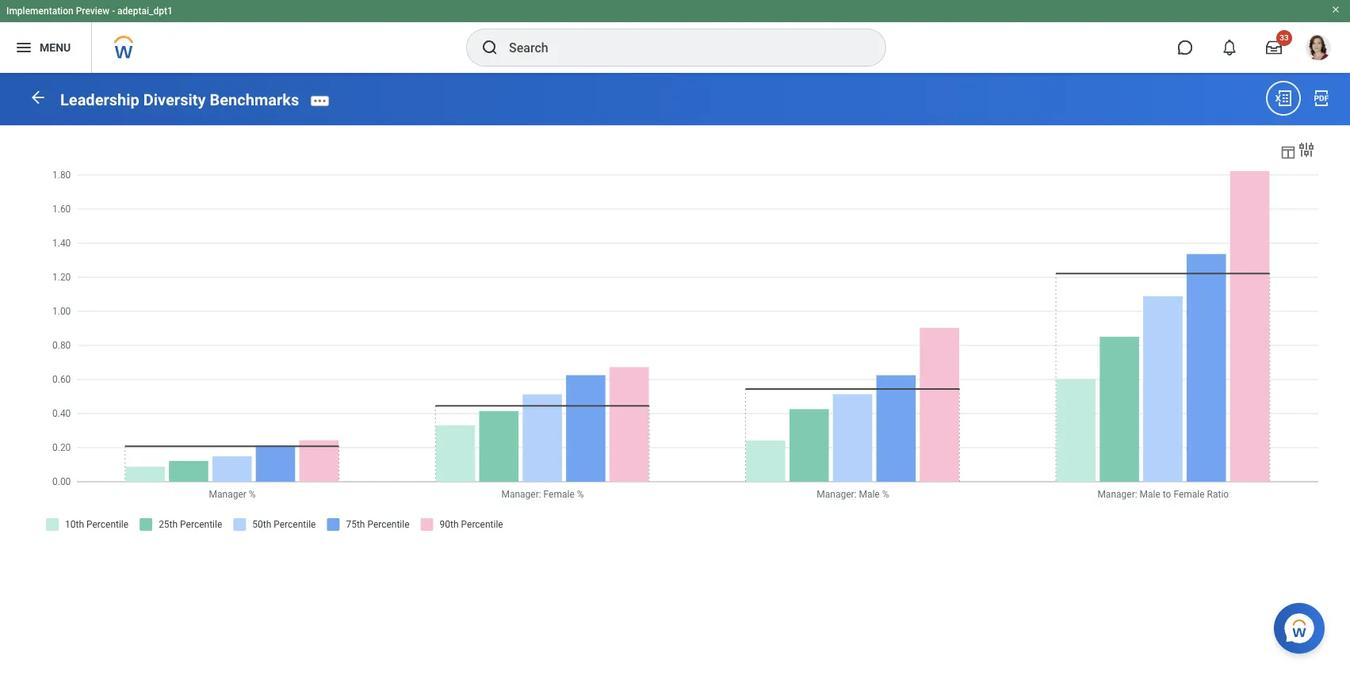 Task type: vqa. For each thing, say whether or not it's contained in the screenshot.
Menu
yes



Task type: locate. For each thing, give the bounding box(es) containing it.
profile logan mcneil image
[[1306, 35, 1331, 64]]

Search Workday  search field
[[509, 30, 853, 65]]

configure and view chart data image down export to excel image
[[1280, 143, 1297, 161]]

leadership diversity benchmarks main content
[[0, 73, 1350, 558]]

inbox large image
[[1266, 40, 1282, 56]]

view printable version (pdf) image
[[1312, 89, 1331, 108]]

implementation
[[6, 6, 74, 17]]

previous page image
[[29, 88, 48, 107]]

leadership diversity benchmarks
[[60, 90, 299, 109]]

notifications large image
[[1222, 40, 1238, 56]]

configure and view chart data image
[[1297, 140, 1316, 159], [1280, 143, 1297, 161]]

adeptai_dpt1
[[117, 6, 173, 17]]

benchmarks
[[210, 90, 299, 109]]

33 button
[[1257, 30, 1293, 65]]



Task type: describe. For each thing, give the bounding box(es) containing it.
export to excel image
[[1274, 89, 1293, 108]]

diversity
[[143, 90, 206, 109]]

leadership
[[60, 90, 139, 109]]

menu button
[[0, 22, 91, 73]]

close environment banner image
[[1331, 5, 1341, 14]]

justify image
[[14, 38, 33, 57]]

leadership diversity benchmarks link
[[60, 90, 299, 109]]

implementation preview -   adeptai_dpt1
[[6, 6, 173, 17]]

search image
[[481, 38, 500, 57]]

33
[[1280, 33, 1289, 42]]

menu banner
[[0, 0, 1350, 73]]

preview
[[76, 6, 110, 17]]

configure and view chart data image down 'view printable version (pdf)' image
[[1297, 140, 1316, 159]]

menu
[[40, 41, 71, 54]]

-
[[112, 6, 115, 17]]



